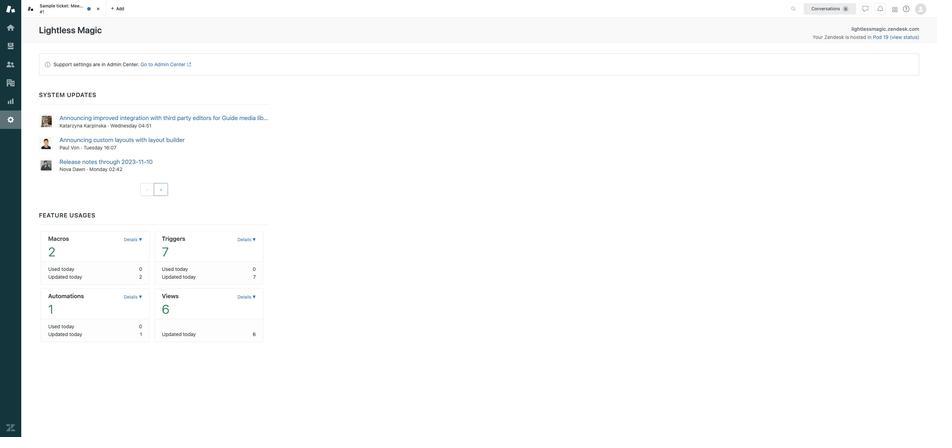 Task type: describe. For each thing, give the bounding box(es) containing it.
announcing improved integration with third party editors for guide media library
[[60, 115, 274, 122]]

magic
[[77, 25, 102, 35]]

pod 19 link
[[873, 34, 890, 40]]

paul von
[[60, 145, 79, 151]]

your
[[813, 34, 823, 40]]

release
[[60, 158, 81, 165]]

builder
[[166, 136, 185, 144]]

details for 7
[[238, 237, 252, 243]]

paul
[[60, 145, 69, 151]]

in inside lightlessmagic .zendesk.com your zendesk is hosted in pod 19 ( view status )
[[868, 34, 872, 40]]

1 horizontal spatial 7
[[253, 274, 256, 280]]

lightlessmagic
[[852, 26, 887, 32]]

get started image
[[6, 23, 15, 32]]

announcing for announcing custom layouts with layout builder
[[60, 136, 92, 144]]

‹
[[146, 187, 148, 193]]

tab containing sample ticket: meet the ticket
[[21, 0, 106, 18]]

›
[[160, 187, 162, 193]]

1 vertical spatial 1
[[140, 332, 142, 338]]

views 6
[[162, 293, 179, 317]]

02:42
[[109, 166, 123, 172]]

lightless magic
[[39, 25, 102, 35]]

19
[[884, 34, 889, 40]]

automations 1
[[48, 293, 84, 317]]

dawn
[[73, 166, 85, 172]]

with for integration
[[151, 115, 162, 122]]

organizations image
[[6, 78, 15, 88]]

conversations button
[[804, 3, 857, 14]]

the
[[82, 3, 89, 9]]

view
[[892, 34, 903, 40]]

lightless
[[39, 25, 76, 35]]

updated today for 1
[[48, 332, 82, 338]]

support
[[54, 61, 72, 67]]

integration
[[120, 115, 149, 122]]

through
[[99, 158, 120, 165]]

improved
[[93, 115, 118, 122]]

▼ for 1
[[139, 295, 142, 300]]

04:51
[[139, 123, 152, 129]]

updated today for 7
[[162, 274, 196, 280]]

tuesday
[[84, 145, 103, 151]]

macros 2
[[48, 236, 69, 259]]

)
[[918, 34, 920, 40]]

▼ for 2
[[139, 237, 142, 243]]

system updates
[[39, 91, 97, 99]]

announcing for announcing improved integration with third party editors for guide media library
[[60, 115, 92, 122]]

#1
[[40, 9, 44, 14]]

status containing support settings are in admin center.
[[39, 54, 920, 76]]

› button
[[154, 183, 168, 196]]

add
[[116, 6, 124, 11]]

1 vertical spatial in
[[102, 61, 106, 67]]

are
[[93, 61, 100, 67]]

notifications image
[[878, 6, 884, 12]]

layouts
[[115, 136, 134, 144]]

wednesday
[[110, 123, 137, 129]]

(opens in a new tab) image
[[186, 63, 191, 67]]

admin image
[[6, 115, 15, 124]]

pod
[[873, 34, 882, 40]]

macros
[[48, 236, 69, 243]]

katarzyna karpinska
[[60, 123, 106, 129]]

‹ button
[[140, 183, 154, 196]]

used today for 7
[[162, 266, 188, 272]]

go to admin center
[[141, 61, 186, 67]]

monday 02:42
[[89, 166, 123, 172]]

status
[[904, 34, 918, 40]]

(
[[890, 34, 892, 40]]

16:07
[[104, 145, 117, 151]]

used today for 2
[[48, 266, 74, 272]]

party
[[177, 115, 191, 122]]

1 horizontal spatial 2
[[139, 274, 142, 280]]

0 for 2
[[139, 266, 142, 272]]

feature usages
[[39, 212, 96, 219]]

library
[[257, 115, 274, 122]]

support settings are in admin center.
[[54, 61, 139, 67]]

ticket:
[[56, 3, 70, 9]]

automations
[[48, 293, 84, 300]]

updated for 1
[[48, 332, 68, 338]]

zendesk
[[825, 34, 845, 40]]



Task type: vqa. For each thing, say whether or not it's contained in the screenshot.
the Triggers 7
yes



Task type: locate. For each thing, give the bounding box(es) containing it.
0 vertical spatial 1
[[48, 302, 54, 317]]

▼ for 6
[[253, 295, 256, 300]]

updated today for 2
[[48, 274, 82, 280]]

updated up automations
[[48, 274, 68, 280]]

triggers
[[162, 236, 185, 243]]

0 horizontal spatial with
[[136, 136, 147, 144]]

7
[[162, 245, 169, 259], [253, 274, 256, 280]]

admin right "to"
[[154, 61, 169, 67]]

sample
[[40, 3, 55, 9]]

admin
[[107, 61, 121, 67], [154, 61, 169, 67]]

feature
[[39, 212, 68, 219]]

today
[[62, 266, 74, 272], [175, 266, 188, 272], [69, 274, 82, 280], [183, 274, 196, 280], [62, 324, 74, 330], [69, 332, 82, 338], [183, 332, 196, 338]]

updated up views on the left of the page
[[162, 274, 182, 280]]

editors
[[193, 115, 212, 122]]

0 horizontal spatial 2
[[48, 245, 55, 259]]

tabs tab list
[[21, 0, 784, 18]]

updated today down views 6
[[162, 332, 196, 338]]

views image
[[6, 41, 15, 51]]

used today down automations 1
[[48, 324, 74, 330]]

2 inside macros 2
[[48, 245, 55, 259]]

with for layouts
[[136, 136, 147, 144]]

7 inside triggers 7
[[162, 245, 169, 259]]

2023-
[[122, 158, 138, 165]]

customers image
[[6, 60, 15, 69]]

nova dawn
[[60, 166, 85, 172]]

11-
[[138, 158, 146, 165]]

announcing
[[60, 115, 92, 122], [60, 136, 92, 144]]

tuesday 16:07
[[84, 145, 117, 151]]

get help image
[[904, 6, 910, 12]]

details ▼ for 2
[[124, 237, 142, 243]]

media
[[240, 115, 256, 122]]

release notes through 2023-11-10
[[60, 158, 153, 165]]

settings
[[73, 61, 92, 67]]

center.
[[123, 61, 139, 67]]

1 horizontal spatial with
[[151, 115, 162, 122]]

updated for 7
[[162, 274, 182, 280]]

zendesk image
[[6, 424, 15, 433]]

announcing up von
[[60, 136, 92, 144]]

used for 7
[[162, 266, 174, 272]]

▼ for 7
[[253, 237, 256, 243]]

0 vertical spatial with
[[151, 115, 162, 122]]

6
[[162, 302, 170, 317], [253, 332, 256, 338]]

with left "third"
[[151, 115, 162, 122]]

0 vertical spatial 7
[[162, 245, 169, 259]]

close image
[[95, 5, 102, 12]]

updated today up views on the left of the page
[[162, 274, 196, 280]]

is
[[846, 34, 850, 40]]

▼
[[139, 237, 142, 243], [253, 237, 256, 243], [139, 295, 142, 300], [253, 295, 256, 300]]

lightlessmagic .zendesk.com your zendesk is hosted in pod 19 ( view status )
[[813, 26, 920, 40]]

meet
[[71, 3, 81, 9]]

updated down views 6
[[162, 332, 182, 338]]

0 for 7
[[253, 266, 256, 272]]

triggers 7
[[162, 236, 185, 259]]

in
[[868, 34, 872, 40], [102, 61, 106, 67]]

katarzyna
[[60, 123, 83, 129]]

layout
[[148, 136, 165, 144]]

details ▼ for 1
[[124, 295, 142, 300]]

1 horizontal spatial in
[[868, 34, 872, 40]]

0 for 1
[[139, 324, 142, 330]]

2 announcing from the top
[[60, 136, 92, 144]]

sample ticket: meet the ticket #1
[[40, 3, 102, 14]]

0 horizontal spatial admin
[[107, 61, 121, 67]]

used down macros 2
[[48, 266, 60, 272]]

go to admin center link
[[141, 61, 191, 67]]

used for 1
[[48, 324, 60, 330]]

system
[[39, 91, 65, 99]]

1 horizontal spatial 1
[[140, 332, 142, 338]]

updated for 6
[[162, 332, 182, 338]]

details
[[124, 237, 138, 243], [238, 237, 252, 243], [124, 295, 138, 300], [238, 295, 252, 300]]

updated
[[48, 274, 68, 280], [162, 274, 182, 280], [48, 332, 68, 338], [162, 332, 182, 338]]

1 vertical spatial 6
[[253, 332, 256, 338]]

karpinska
[[84, 123, 106, 129]]

updated today up automations
[[48, 274, 82, 280]]

updated today
[[48, 274, 82, 280], [162, 274, 196, 280], [48, 332, 82, 338], [162, 332, 196, 338]]

updated today for 6
[[162, 332, 196, 338]]

used down triggers 7
[[162, 266, 174, 272]]

for
[[213, 115, 221, 122]]

details ▼ for 6
[[238, 295, 256, 300]]

go
[[141, 61, 147, 67]]

2 admin from the left
[[154, 61, 169, 67]]

1 vertical spatial 2
[[139, 274, 142, 280]]

details for 6
[[238, 295, 252, 300]]

1 inside automations 1
[[48, 302, 54, 317]]

tab
[[21, 0, 106, 18]]

button displays agent's chat status as invisible. image
[[863, 6, 869, 12]]

0 vertical spatial in
[[868, 34, 872, 40]]

hosted
[[851, 34, 867, 40]]

custom
[[93, 136, 113, 144]]

used today down macros 2
[[48, 266, 74, 272]]

updates
[[67, 91, 97, 99]]

nova
[[60, 166, 71, 172]]

.zendesk.com
[[887, 26, 920, 32]]

to
[[149, 61, 153, 67]]

main element
[[0, 0, 21, 438]]

details ▼ for 7
[[238, 237, 256, 243]]

in left pod
[[868, 34, 872, 40]]

2
[[48, 245, 55, 259], [139, 274, 142, 280]]

guide
[[222, 115, 238, 122]]

updated for 2
[[48, 274, 68, 280]]

zendesk products image
[[893, 7, 898, 12]]

admin left center.
[[107, 61, 121, 67]]

center
[[170, 61, 186, 67]]

ticket
[[90, 3, 102, 9]]

0 vertical spatial 6
[[162, 302, 170, 317]]

6 inside views 6
[[162, 302, 170, 317]]

0 vertical spatial 2
[[48, 245, 55, 259]]

1 admin from the left
[[107, 61, 121, 67]]

zendesk support image
[[6, 5, 15, 14]]

1 horizontal spatial 6
[[253, 332, 256, 338]]

details ▼
[[124, 237, 142, 243], [238, 237, 256, 243], [124, 295, 142, 300], [238, 295, 256, 300]]

1 announcing from the top
[[60, 115, 92, 122]]

usages
[[70, 212, 96, 219]]

used
[[48, 266, 60, 272], [162, 266, 174, 272], [48, 324, 60, 330]]

1 vertical spatial with
[[136, 136, 147, 144]]

with down 04:51
[[136, 136, 147, 144]]

used today down triggers 7
[[162, 266, 188, 272]]

0 horizontal spatial 7
[[162, 245, 169, 259]]

status
[[39, 54, 920, 76]]

conversations
[[812, 6, 841, 11]]

details for 2
[[124, 237, 138, 243]]

views
[[162, 293, 179, 300]]

used today for 1
[[48, 324, 74, 330]]

updated today down automations 1
[[48, 332, 82, 338]]

1
[[48, 302, 54, 317], [140, 332, 142, 338]]

announcing custom layouts with layout builder
[[60, 136, 185, 144]]

1 vertical spatial 7
[[253, 274, 256, 280]]

details for 1
[[124, 295, 138, 300]]

used down automations 1
[[48, 324, 60, 330]]

0 horizontal spatial 6
[[162, 302, 170, 317]]

notes
[[82, 158, 97, 165]]

0 horizontal spatial in
[[102, 61, 106, 67]]

10
[[146, 158, 153, 165]]

view status link
[[892, 34, 918, 40]]

0 horizontal spatial 1
[[48, 302, 54, 317]]

1 vertical spatial announcing
[[60, 136, 92, 144]]

used for 2
[[48, 266, 60, 272]]

announcing up katarzyna
[[60, 115, 92, 122]]

add button
[[106, 0, 129, 17]]

wednesday 04:51
[[110, 123, 152, 129]]

1 horizontal spatial admin
[[154, 61, 169, 67]]

monday
[[89, 166, 108, 172]]

in right are
[[102, 61, 106, 67]]

0 vertical spatial announcing
[[60, 115, 92, 122]]

third
[[163, 115, 176, 122]]

reporting image
[[6, 97, 15, 106]]

with
[[151, 115, 162, 122], [136, 136, 147, 144]]

updated down automations 1
[[48, 332, 68, 338]]

von
[[71, 145, 79, 151]]



